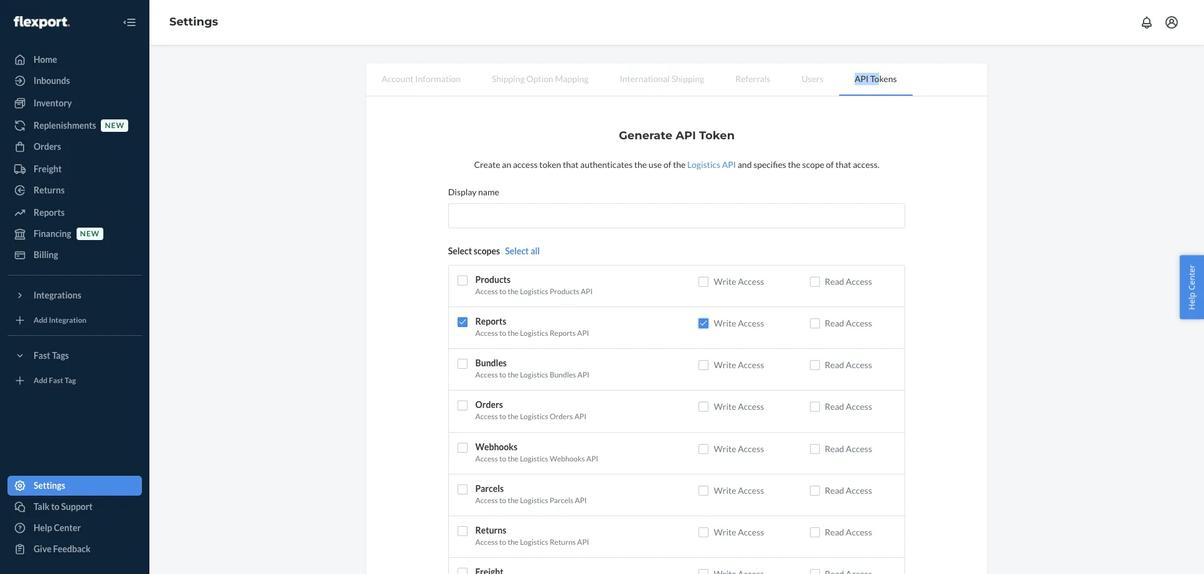 Task type: vqa. For each thing, say whether or not it's contained in the screenshot.
bottom FBA
no



Task type: locate. For each thing, give the bounding box(es) containing it.
international shipping
[[620, 73, 705, 84]]

4 write from the top
[[714, 402, 736, 413]]

1 read access from the top
[[825, 277, 872, 287]]

read access for webhooks
[[825, 444, 872, 454]]

orders up 'webhooks access to the logistics webhooks api'
[[550, 413, 573, 422]]

1 vertical spatial help
[[34, 523, 52, 534]]

logistics inside returns access to the logistics returns api
[[520, 538, 548, 547]]

1 vertical spatial parcels
[[550, 496, 574, 506]]

1 vertical spatial settings link
[[7, 476, 142, 496]]

1 horizontal spatial returns
[[476, 526, 507, 536]]

0 vertical spatial center
[[1187, 265, 1198, 290]]

reports
[[34, 207, 65, 218], [476, 316, 507, 327], [550, 329, 576, 338]]

2 write access from the top
[[714, 318, 764, 329]]

logistics inside orders access to the logistics orders api
[[520, 413, 548, 422]]

1 horizontal spatial products
[[550, 287, 579, 296]]

6 read from the top
[[825, 486, 844, 496]]

write access for bundles
[[714, 360, 764, 371]]

integration
[[49, 316, 87, 325]]

reports link
[[7, 203, 142, 223]]

display name
[[448, 187, 499, 197]]

open notifications image
[[1140, 15, 1155, 30]]

to up orders access to the logistics orders api
[[499, 371, 506, 380]]

0 horizontal spatial orders
[[34, 141, 61, 152]]

api
[[855, 73, 869, 84], [676, 129, 696, 143], [722, 159, 736, 170], [581, 287, 593, 296], [577, 329, 589, 338], [578, 371, 590, 380], [575, 413, 587, 422], [587, 454, 598, 464], [575, 496, 587, 506], [577, 538, 589, 547]]

3 read access from the top
[[825, 360, 872, 371]]

to for webhooks
[[499, 454, 506, 464]]

write for parcels
[[714, 486, 736, 496]]

the inside 'webhooks access to the logistics webhooks api'
[[508, 454, 519, 464]]

1 vertical spatial fast
[[49, 376, 63, 386]]

to inside 'webhooks access to the logistics webhooks api'
[[499, 454, 506, 464]]

write access
[[714, 277, 764, 287], [714, 318, 764, 329], [714, 360, 764, 371], [714, 402, 764, 413], [714, 444, 764, 454], [714, 486, 764, 496], [714, 527, 764, 538]]

parcels access to the logistics parcels api
[[476, 484, 587, 506]]

that right token
[[563, 159, 579, 170]]

logistics up returns access to the logistics returns api
[[520, 496, 548, 506]]

0 vertical spatial new
[[105, 121, 125, 130]]

read for reports
[[825, 318, 844, 329]]

read access for parcels
[[825, 486, 872, 496]]

logistics inside reports access to the logistics reports api
[[520, 329, 548, 338]]

the up bundles access to the logistics bundles api
[[508, 329, 519, 338]]

6 write from the top
[[714, 486, 736, 496]]

parcels down 'webhooks access to the logistics webhooks api'
[[476, 484, 504, 494]]

reports up bundles access to the logistics bundles api
[[550, 329, 576, 338]]

tab list containing account information
[[366, 64, 988, 97]]

0 horizontal spatial settings link
[[7, 476, 142, 496]]

2 add from the top
[[34, 376, 47, 386]]

0 horizontal spatial that
[[563, 159, 579, 170]]

1 read from the top
[[825, 277, 844, 287]]

write access for webhooks
[[714, 444, 764, 454]]

0 vertical spatial returns
[[34, 185, 65, 196]]

to inside orders access to the logistics orders api
[[499, 413, 506, 422]]

information
[[415, 73, 461, 84]]

international
[[620, 73, 670, 84]]

0 horizontal spatial select
[[448, 246, 472, 257]]

None text field
[[448, 204, 906, 229]]

0 vertical spatial fast
[[34, 351, 50, 361]]

inbounds
[[34, 75, 70, 86]]

api inside orders access to the logistics orders api
[[575, 413, 587, 422]]

logistics up orders access to the logistics orders api
[[520, 371, 548, 380]]

the
[[635, 159, 647, 170], [673, 159, 686, 170], [788, 159, 801, 170], [508, 287, 519, 296], [508, 329, 519, 338], [508, 371, 519, 380], [508, 413, 519, 422], [508, 454, 519, 464], [508, 496, 519, 506], [508, 538, 519, 547]]

to inside parcels access to the logistics parcels api
[[499, 496, 506, 506]]

create an access token that authenticates the use of the logistics api and specifies the scope of that access.
[[474, 159, 880, 170]]

logistics for parcels
[[520, 496, 548, 506]]

4 read from the top
[[825, 402, 844, 413]]

write
[[714, 277, 736, 287], [714, 318, 736, 329], [714, 360, 736, 371], [714, 402, 736, 413], [714, 444, 736, 454], [714, 486, 736, 496], [714, 527, 736, 538]]

orders
[[34, 141, 61, 152], [476, 400, 503, 411], [550, 413, 573, 422]]

1 vertical spatial orders
[[476, 400, 503, 411]]

to inside bundles access to the logistics bundles api
[[499, 371, 506, 380]]

account information tab
[[366, 64, 476, 95]]

write access for orders
[[714, 402, 764, 413]]

1 horizontal spatial help center
[[1187, 265, 1198, 310]]

api inside parcels access to the logistics parcels api
[[575, 496, 587, 506]]

1 vertical spatial new
[[80, 229, 100, 239]]

to down parcels access to the logistics parcels api at bottom
[[499, 538, 506, 547]]

logistics up 'webhooks access to the logistics webhooks api'
[[520, 413, 548, 422]]

write for orders
[[714, 402, 736, 413]]

api inside returns access to the logistics returns api
[[577, 538, 589, 547]]

users tab
[[786, 64, 839, 95]]

the left use
[[635, 159, 647, 170]]

the inside reports access to the logistics reports api
[[508, 329, 519, 338]]

bundles access to the logistics bundles api
[[476, 358, 590, 380]]

1 add from the top
[[34, 316, 47, 325]]

select left scopes
[[448, 246, 472, 257]]

orders inside 'link'
[[34, 141, 61, 152]]

to for products
[[499, 287, 506, 296]]

to inside returns access to the logistics returns api
[[499, 538, 506, 547]]

select
[[448, 246, 472, 257], [505, 246, 529, 257]]

1 vertical spatial reports
[[476, 316, 507, 327]]

0 vertical spatial add
[[34, 316, 47, 325]]

products up reports access to the logistics reports api
[[550, 287, 579, 296]]

logistics for products
[[520, 287, 548, 296]]

5 write from the top
[[714, 444, 736, 454]]

to up bundles access to the logistics bundles api
[[499, 329, 506, 338]]

api inside 'webhooks access to the logistics webhooks api'
[[587, 454, 598, 464]]

1 vertical spatial help center
[[34, 523, 81, 534]]

new
[[105, 121, 125, 130], [80, 229, 100, 239]]

7 read from the top
[[825, 527, 844, 538]]

0 vertical spatial bundles
[[476, 358, 507, 369]]

give feedback button
[[7, 540, 142, 560]]

5 write access from the top
[[714, 444, 764, 454]]

generate api token
[[619, 129, 735, 143]]

0 vertical spatial settings
[[169, 15, 218, 29]]

logistics for webhooks
[[520, 454, 548, 464]]

write access for reports
[[714, 318, 764, 329]]

1 horizontal spatial shipping
[[672, 73, 705, 84]]

0 horizontal spatial new
[[80, 229, 100, 239]]

read access for reports
[[825, 318, 872, 329]]

the up reports access to the logistics reports api
[[508, 287, 519, 296]]

talk
[[34, 502, 49, 513]]

fast
[[34, 351, 50, 361], [49, 376, 63, 386]]

1 horizontal spatial webhooks
[[550, 454, 585, 464]]

access
[[738, 277, 764, 287], [846, 277, 872, 287], [476, 287, 498, 296], [738, 318, 764, 329], [846, 318, 872, 329], [476, 329, 498, 338], [738, 360, 764, 371], [846, 360, 872, 371], [476, 371, 498, 380], [738, 402, 764, 413], [846, 402, 872, 413], [476, 413, 498, 422], [738, 444, 764, 454], [846, 444, 872, 454], [476, 454, 498, 464], [738, 486, 764, 496], [846, 486, 872, 496], [476, 496, 498, 506], [738, 527, 764, 538], [846, 527, 872, 538], [476, 538, 498, 547]]

new up orders 'link'
[[105, 121, 125, 130]]

close navigation image
[[122, 15, 137, 30]]

1 horizontal spatial help
[[1187, 292, 1198, 310]]

to down select scopes select all
[[499, 287, 506, 296]]

select left the all
[[505, 246, 529, 257]]

0 vertical spatial settings link
[[169, 15, 218, 29]]

webhooks down orders access to the logistics orders api
[[476, 442, 518, 453]]

1 horizontal spatial orders
[[476, 400, 503, 411]]

1 horizontal spatial center
[[1187, 265, 1198, 290]]

api inside bundles access to the logistics bundles api
[[578, 371, 590, 380]]

7 write from the top
[[714, 527, 736, 538]]

add fast tag link
[[7, 371, 142, 391]]

center inside button
[[1187, 265, 1198, 290]]

read
[[825, 277, 844, 287], [825, 318, 844, 329], [825, 360, 844, 371], [825, 402, 844, 413], [825, 444, 844, 454], [825, 486, 844, 496], [825, 527, 844, 538]]

parcels
[[476, 484, 504, 494], [550, 496, 574, 506]]

integrations button
[[7, 286, 142, 306]]

that
[[563, 159, 579, 170], [836, 159, 852, 170]]

add
[[34, 316, 47, 325], [34, 376, 47, 386]]

0 horizontal spatial help
[[34, 523, 52, 534]]

api for webhooks
[[587, 454, 598, 464]]

to up parcels access to the logistics parcels api at bottom
[[499, 454, 506, 464]]

the inside parcels access to the logistics parcels api
[[508, 496, 519, 506]]

of right use
[[664, 159, 672, 170]]

to up 'webhooks access to the logistics webhooks api'
[[499, 413, 506, 422]]

api inside products access to the logistics products api
[[581, 287, 593, 296]]

4 read access from the top
[[825, 402, 872, 413]]

webhooks up parcels access to the logistics parcels api at bottom
[[550, 454, 585, 464]]

1 horizontal spatial bundles
[[550, 371, 576, 380]]

users
[[802, 73, 824, 84]]

1 write access from the top
[[714, 277, 764, 287]]

0 vertical spatial orders
[[34, 141, 61, 152]]

home link
[[7, 50, 142, 70]]

logistics up parcels access to the logistics parcels api at bottom
[[520, 454, 548, 464]]

shipping right international
[[672, 73, 705, 84]]

7 write access from the top
[[714, 527, 764, 538]]

the up parcels access to the logistics parcels api at bottom
[[508, 454, 519, 464]]

parcels up returns access to the logistics returns api
[[550, 496, 574, 506]]

1 vertical spatial returns
[[476, 526, 507, 536]]

the down parcels access to the logistics parcels api at bottom
[[508, 538, 519, 547]]

logistics inside 'webhooks access to the logistics webhooks api'
[[520, 454, 548, 464]]

the for returns
[[508, 538, 519, 547]]

access inside parcels access to the logistics parcels api
[[476, 496, 498, 506]]

the for bundles
[[508, 371, 519, 380]]

billing link
[[7, 245, 142, 265]]

the inside bundles access to the logistics bundles api
[[508, 371, 519, 380]]

settings
[[169, 15, 218, 29], [34, 481, 65, 491]]

feedback
[[53, 544, 91, 555]]

0 horizontal spatial returns
[[34, 185, 65, 196]]

referrals tab
[[720, 64, 786, 95]]

1 horizontal spatial select
[[505, 246, 529, 257]]

1 shipping from the left
[[492, 73, 525, 84]]

2 write from the top
[[714, 318, 736, 329]]

help
[[1187, 292, 1198, 310], [34, 523, 52, 534]]

1 vertical spatial settings
[[34, 481, 65, 491]]

the up returns access to the logistics returns api
[[508, 496, 519, 506]]

option
[[527, 73, 554, 84]]

write access for parcels
[[714, 486, 764, 496]]

to
[[499, 287, 506, 296], [499, 329, 506, 338], [499, 371, 506, 380], [499, 413, 506, 422], [499, 454, 506, 464], [499, 496, 506, 506], [51, 502, 60, 513], [499, 538, 506, 547]]

products down select scopes select all
[[476, 275, 511, 285]]

1 vertical spatial add
[[34, 376, 47, 386]]

add fast tag
[[34, 376, 76, 386]]

access inside orders access to the logistics orders api
[[476, 413, 498, 422]]

logistics down parcels access to the logistics parcels api at bottom
[[520, 538, 548, 547]]

7 read access from the top
[[825, 527, 872, 538]]

financing
[[34, 229, 71, 239]]

the up orders access to the logistics orders api
[[508, 371, 519, 380]]

add left integration
[[34, 316, 47, 325]]

scopes
[[474, 246, 500, 257]]

orders link
[[7, 137, 142, 157]]

write for bundles
[[714, 360, 736, 371]]

inventory
[[34, 98, 72, 108]]

the up 'webhooks access to the logistics webhooks api'
[[508, 413, 519, 422]]

1 horizontal spatial new
[[105, 121, 125, 130]]

1 horizontal spatial that
[[836, 159, 852, 170]]

logistics inside products access to the logistics products api
[[520, 287, 548, 296]]

0 horizontal spatial settings
[[34, 481, 65, 491]]

0 horizontal spatial shipping
[[492, 73, 525, 84]]

new down reports link
[[80, 229, 100, 239]]

shipping
[[492, 73, 525, 84], [672, 73, 705, 84]]

add for add integration
[[34, 316, 47, 325]]

bundles down reports access to the logistics reports api
[[476, 358, 507, 369]]

logistics inside bundles access to the logistics bundles api
[[520, 371, 548, 380]]

fast inside 'dropdown button'
[[34, 351, 50, 361]]

access inside bundles access to the logistics bundles api
[[476, 371, 498, 380]]

0 horizontal spatial parcels
[[476, 484, 504, 494]]

the inside products access to the logistics products api
[[508, 287, 519, 296]]

2 horizontal spatial returns
[[550, 538, 576, 547]]

logistics for bundles
[[520, 371, 548, 380]]

api for bundles
[[578, 371, 590, 380]]

None checkbox
[[810, 277, 820, 287], [810, 319, 820, 329], [458, 360, 468, 370], [699, 361, 709, 371], [458, 401, 468, 411], [699, 403, 709, 413], [810, 403, 820, 413], [458, 443, 468, 453], [810, 444, 820, 454], [810, 486, 820, 496], [458, 527, 468, 537], [810, 528, 820, 538], [810, 277, 820, 287], [810, 319, 820, 329], [458, 360, 468, 370], [699, 361, 709, 371], [458, 401, 468, 411], [699, 403, 709, 413], [810, 403, 820, 413], [458, 443, 468, 453], [810, 444, 820, 454], [810, 486, 820, 496], [458, 527, 468, 537], [810, 528, 820, 538]]

to inside products access to the logistics products api
[[499, 287, 506, 296]]

logistics down token
[[688, 159, 721, 170]]

freight link
[[7, 159, 142, 179]]

5 read access from the top
[[825, 444, 872, 454]]

that left access.
[[836, 159, 852, 170]]

use
[[649, 159, 662, 170]]

the for reports
[[508, 329, 519, 338]]

fast left tags
[[34, 351, 50, 361]]

select scopes select all
[[448, 246, 540, 257]]

6 read access from the top
[[825, 486, 872, 496]]

support
[[61, 502, 93, 513]]

write for returns
[[714, 527, 736, 538]]

orders up "freight"
[[34, 141, 61, 152]]

0 horizontal spatial center
[[54, 523, 81, 534]]

3 write access from the top
[[714, 360, 764, 371]]

api inside reports access to the logistics reports api
[[577, 329, 589, 338]]

open account menu image
[[1165, 15, 1180, 30]]

access.
[[853, 159, 880, 170]]

0 horizontal spatial of
[[664, 159, 672, 170]]

0 horizontal spatial products
[[476, 275, 511, 285]]

0 vertical spatial webhooks
[[476, 442, 518, 453]]

talk to support
[[34, 502, 93, 513]]

fast tags button
[[7, 346, 142, 366]]

account
[[382, 73, 414, 84]]

fast left tag in the bottom left of the page
[[49, 376, 63, 386]]

bundles up orders access to the logistics orders api
[[550, 371, 576, 380]]

5 read from the top
[[825, 444, 844, 454]]

read for products
[[825, 277, 844, 287]]

0 vertical spatial help
[[1187, 292, 1198, 310]]

read for bundles
[[825, 360, 844, 371]]

logistics
[[688, 159, 721, 170], [520, 287, 548, 296], [520, 329, 548, 338], [520, 371, 548, 380], [520, 413, 548, 422], [520, 454, 548, 464], [520, 496, 548, 506], [520, 538, 548, 547]]

read access for bundles
[[825, 360, 872, 371]]

2 vertical spatial orders
[[550, 413, 573, 422]]

read for parcels
[[825, 486, 844, 496]]

logistics inside parcels access to the logistics parcels api
[[520, 496, 548, 506]]

add down fast tags
[[34, 376, 47, 386]]

1 horizontal spatial reports
[[476, 316, 507, 327]]

1 write from the top
[[714, 277, 736, 287]]

of
[[664, 159, 672, 170], [826, 159, 834, 170]]

1 vertical spatial products
[[550, 287, 579, 296]]

6 write access from the top
[[714, 486, 764, 496]]

webhooks
[[476, 442, 518, 453], [550, 454, 585, 464]]

2 select from the left
[[505, 246, 529, 257]]

3 write from the top
[[714, 360, 736, 371]]

None checkbox
[[458, 276, 468, 286], [699, 277, 709, 287], [458, 318, 468, 328], [699, 319, 709, 329], [810, 361, 820, 371], [699, 444, 709, 454], [458, 485, 468, 495], [699, 486, 709, 496], [699, 528, 709, 538], [458, 569, 468, 575], [699, 570, 709, 575], [810, 570, 820, 575], [458, 276, 468, 286], [699, 277, 709, 287], [458, 318, 468, 328], [699, 319, 709, 329], [810, 361, 820, 371], [699, 444, 709, 454], [458, 485, 468, 495], [699, 486, 709, 496], [699, 528, 709, 538], [458, 569, 468, 575], [699, 570, 709, 575], [810, 570, 820, 575]]

to right talk
[[51, 502, 60, 513]]

2 vertical spatial reports
[[550, 329, 576, 338]]

2 read from the top
[[825, 318, 844, 329]]

3 read from the top
[[825, 360, 844, 371]]

products
[[476, 275, 511, 285], [550, 287, 579, 296]]

the inside returns access to the logistics returns api
[[508, 538, 519, 547]]

reports up financing
[[34, 207, 65, 218]]

returns
[[34, 185, 65, 196], [476, 526, 507, 536], [550, 538, 576, 547]]

returns for returns
[[34, 185, 65, 196]]

the inside orders access to the logistics orders api
[[508, 413, 519, 422]]

1 horizontal spatial settings link
[[169, 15, 218, 29]]

0 horizontal spatial reports
[[34, 207, 65, 218]]

orders for orders access to the logistics orders api
[[476, 400, 503, 411]]

logistics up bundles access to the logistics bundles api
[[520, 329, 548, 338]]

shipping left option
[[492, 73, 525, 84]]

api for parcels
[[575, 496, 587, 506]]

0 vertical spatial reports
[[34, 207, 65, 218]]

read access for returns
[[825, 527, 872, 538]]

of right "scope"
[[826, 159, 834, 170]]

4 write access from the top
[[714, 402, 764, 413]]

logistics up reports access to the logistics reports api
[[520, 287, 548, 296]]

0 vertical spatial help center
[[1187, 265, 1198, 310]]

access
[[513, 159, 538, 170]]

write for products
[[714, 277, 736, 287]]

inventory link
[[7, 93, 142, 113]]

center
[[1187, 265, 1198, 290], [54, 523, 81, 534]]

account information
[[382, 73, 461, 84]]

help center
[[1187, 265, 1198, 310], [34, 523, 81, 534]]

2 read access from the top
[[825, 318, 872, 329]]

help center inside button
[[1187, 265, 1198, 310]]

0 vertical spatial parcels
[[476, 484, 504, 494]]

reports down products access to the logistics products api
[[476, 316, 507, 327]]

orders down bundles access to the logistics bundles api
[[476, 400, 503, 411]]

tab list
[[366, 64, 988, 97]]

access inside 'webhooks access to the logistics webhooks api'
[[476, 454, 498, 464]]

access inside returns access to the logistics returns api
[[476, 538, 498, 547]]

1 vertical spatial center
[[54, 523, 81, 534]]

to inside reports access to the logistics reports api
[[499, 329, 506, 338]]

read for returns
[[825, 527, 844, 538]]

read access for orders
[[825, 402, 872, 413]]

new for replenishments
[[105, 121, 125, 130]]

help center link
[[7, 519, 142, 539]]

to up returns access to the logistics returns api
[[499, 496, 506, 506]]

1 horizontal spatial of
[[826, 159, 834, 170]]

read access for products
[[825, 277, 872, 287]]



Task type: describe. For each thing, give the bounding box(es) containing it.
tag
[[65, 376, 76, 386]]

and
[[738, 159, 752, 170]]

0 vertical spatial products
[[476, 275, 511, 285]]

billing
[[34, 250, 58, 260]]

1 horizontal spatial settings
[[169, 15, 218, 29]]

logistics for reports
[[520, 329, 548, 338]]

api for orders
[[575, 413, 587, 422]]

give feedback
[[34, 544, 91, 555]]

create
[[474, 159, 501, 170]]

api for returns
[[577, 538, 589, 547]]

new for financing
[[80, 229, 100, 239]]

reports for reports
[[34, 207, 65, 218]]

to inside button
[[51, 502, 60, 513]]

token
[[540, 159, 561, 170]]

fast tags
[[34, 351, 69, 361]]

select all button
[[505, 245, 540, 258]]

reports for reports access to the logistics reports api
[[476, 316, 507, 327]]

mapping
[[555, 73, 589, 84]]

2 of from the left
[[826, 159, 834, 170]]

shipping option mapping tab
[[476, 64, 604, 95]]

returns for returns access to the logistics returns api
[[476, 526, 507, 536]]

the for parcels
[[508, 496, 519, 506]]

give
[[34, 544, 51, 555]]

tags
[[52, 351, 69, 361]]

the left "scope"
[[788, 159, 801, 170]]

logistics api link
[[688, 159, 736, 170]]

add integration
[[34, 316, 87, 325]]

write access for returns
[[714, 527, 764, 538]]

authenticates
[[580, 159, 633, 170]]

an
[[502, 159, 511, 170]]

returns link
[[7, 181, 142, 201]]

the for orders
[[508, 413, 519, 422]]

the for webhooks
[[508, 454, 519, 464]]

2 that from the left
[[836, 159, 852, 170]]

2 shipping from the left
[[672, 73, 705, 84]]

tokens
[[871, 73, 897, 84]]

help center button
[[1181, 255, 1205, 319]]

integrations
[[34, 290, 81, 301]]

0 horizontal spatial bundles
[[476, 358, 507, 369]]

orders for orders
[[34, 141, 61, 152]]

specifies
[[754, 159, 787, 170]]

read for orders
[[825, 402, 844, 413]]

1 that from the left
[[563, 159, 579, 170]]

to for bundles
[[499, 371, 506, 380]]

returns access to the logistics returns api
[[476, 526, 589, 547]]

the for products
[[508, 287, 519, 296]]

shipping option mapping
[[492, 73, 589, 84]]

api for products
[[581, 287, 593, 296]]

write for reports
[[714, 318, 736, 329]]

write for webhooks
[[714, 444, 736, 454]]

0 horizontal spatial help center
[[34, 523, 81, 534]]

2 vertical spatial returns
[[550, 538, 576, 547]]

freight
[[34, 164, 62, 174]]

1 of from the left
[[664, 159, 672, 170]]

home
[[34, 54, 57, 65]]

1 select from the left
[[448, 246, 472, 257]]

to for orders
[[499, 413, 506, 422]]

display
[[448, 187, 477, 197]]

access inside reports access to the logistics reports api
[[476, 329, 498, 338]]

reports access to the logistics reports api
[[476, 316, 589, 338]]

all
[[531, 246, 540, 257]]

add for add fast tag
[[34, 376, 47, 386]]

token
[[699, 129, 735, 143]]

international shipping tab
[[604, 64, 720, 95]]

api for reports
[[577, 329, 589, 338]]

help inside button
[[1187, 292, 1198, 310]]

help inside help center link
[[34, 523, 52, 534]]

generate
[[619, 129, 673, 143]]

api tokens
[[855, 73, 897, 84]]

replenishments
[[34, 120, 96, 131]]

2 horizontal spatial reports
[[550, 329, 576, 338]]

scope
[[803, 159, 825, 170]]

products access to the logistics products api
[[476, 275, 593, 296]]

api inside "tab"
[[855, 73, 869, 84]]

1 vertical spatial bundles
[[550, 371, 576, 380]]

inbounds link
[[7, 71, 142, 91]]

name
[[478, 187, 499, 197]]

flexport logo image
[[14, 16, 70, 28]]

0 horizontal spatial webhooks
[[476, 442, 518, 453]]

access inside products access to the logistics products api
[[476, 287, 498, 296]]

add integration link
[[7, 311, 142, 331]]

talk to support button
[[7, 498, 142, 518]]

referrals
[[736, 73, 771, 84]]

1 horizontal spatial parcels
[[550, 496, 574, 506]]

logistics for orders
[[520, 413, 548, 422]]

the right use
[[673, 159, 686, 170]]

2 horizontal spatial orders
[[550, 413, 573, 422]]

to for parcels
[[499, 496, 506, 506]]

logistics for returns
[[520, 538, 548, 547]]

webhooks access to the logistics webhooks api
[[476, 442, 598, 464]]

read for webhooks
[[825, 444, 844, 454]]

orders access to the logistics orders api
[[476, 400, 587, 422]]

to for returns
[[499, 538, 506, 547]]

to for reports
[[499, 329, 506, 338]]

1 vertical spatial webhooks
[[550, 454, 585, 464]]

api tokens tab
[[839, 64, 913, 96]]

write access for products
[[714, 277, 764, 287]]



